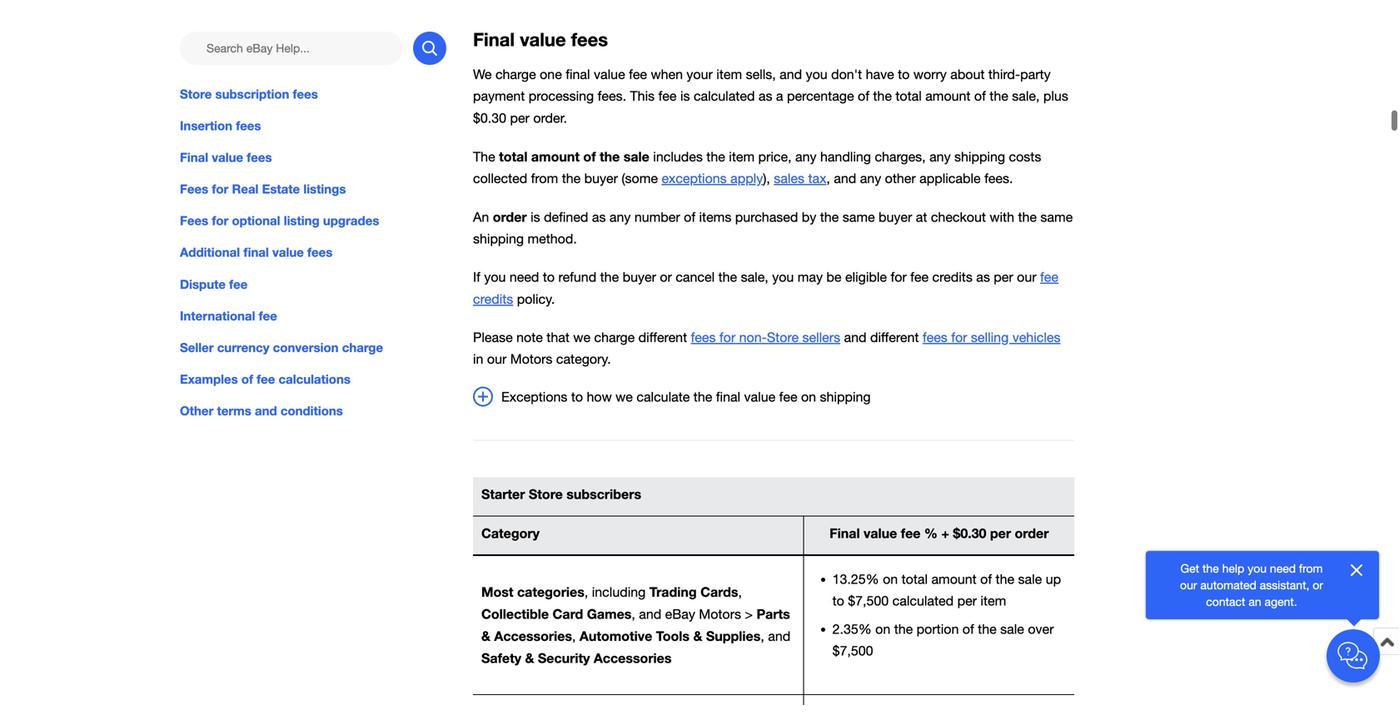 Task type: vqa. For each thing, say whether or not it's contained in the screenshot.
the topmost we
yes



Task type: locate. For each thing, give the bounding box(es) containing it.
per inside 'we charge one final value fee when your item sells, and you don't have to worry about third-party payment processing fees. this fee is calculated as a percentage of the total amount of the sale, plus $0.30 per order.'
[[510, 110, 530, 126]]

$0.30 right +
[[954, 526, 987, 541]]

the right by
[[820, 210, 839, 225]]

per down 'payment'
[[510, 110, 530, 126]]

payment
[[473, 89, 525, 104]]

sale, inside 'we charge one final value fee when your item sells, and you don't have to worry about third-party payment processing fees. this fee is calculated as a percentage of the total amount of the sale, plus $0.30 per order.'
[[1013, 89, 1040, 104]]

parts
[[757, 607, 790, 622]]

final value fees inside final value fees link
[[180, 150, 272, 165]]

2 fees from the top
[[180, 213, 208, 228]]

1 different from the left
[[639, 330, 687, 345]]

checkout
[[931, 210, 986, 225]]

fee inside 'link'
[[257, 372, 275, 387]]

2 vertical spatial amount
[[932, 572, 977, 587]]

0 horizontal spatial calculated
[[694, 89, 755, 104]]

0 vertical spatial calculated
[[694, 89, 755, 104]]

0 horizontal spatial charge
[[342, 340, 383, 355]]

item inside 'we charge one final value fee when your item sells, and you don't have to worry about third-party payment processing fees. this fee is calculated as a percentage of the total amount of the sale, plus $0.30 per order.'
[[717, 67, 742, 82]]

1 vertical spatial is
[[531, 210, 540, 225]]

final down please note that we charge different fees for non-store sellers and different fees for selling vehicles in our motors category.
[[716, 390, 741, 405]]

0 vertical spatial as
[[759, 89, 773, 104]]

to right have
[[898, 67, 910, 82]]

1 vertical spatial need
[[1271, 562, 1296, 576]]

our inside please note that we charge different fees for non-store sellers and different fees for selling vehicles in our motors category.
[[487, 352, 507, 367]]

additional final value fees link
[[180, 243, 447, 262]]

insertion fees
[[180, 118, 261, 133]]

fee down when
[[659, 89, 677, 104]]

item up apply
[[729, 149, 755, 164]]

$0.30 down 'payment'
[[473, 110, 507, 126]]

fee down please note that we charge different fees for non-store sellers and different fees for selling vehicles in our motors category.
[[780, 390, 798, 405]]

fees left real
[[180, 182, 208, 197]]

0 horizontal spatial final value fees
[[180, 150, 272, 165]]

0 horizontal spatial fees.
[[598, 89, 627, 104]]

on inside '13.25% on total amount of the sale up to $7,500 calculated per item'
[[883, 572, 898, 587]]

&
[[482, 629, 491, 645], [694, 629, 703, 645], [525, 651, 534, 667]]

0 vertical spatial shipping
[[955, 149, 1006, 164]]

apply
[[731, 171, 763, 186]]

additional final value fees
[[180, 245, 333, 260]]

need up assistant,
[[1271, 562, 1296, 576]]

final up we
[[473, 28, 515, 50]]

or inside get the help you need from our automated assistant, or contact an agent.
[[1313, 579, 1324, 592]]

examples
[[180, 372, 238, 387]]

fees up additional
[[180, 213, 208, 228]]

final value fees up one at left
[[473, 28, 608, 50]]

0 vertical spatial motors
[[511, 352, 553, 367]]

0 horizontal spatial $0.30
[[473, 110, 507, 126]]

fees up processing at the top left
[[571, 28, 608, 50]]

2 horizontal spatial store
[[767, 330, 799, 345]]

1 vertical spatial on
[[883, 572, 898, 587]]

1 vertical spatial final
[[180, 150, 208, 165]]

item right "your" at the top of the page
[[717, 67, 742, 82]]

you inside get the help you need from our automated assistant, or contact an agent.
[[1248, 562, 1267, 576]]

1 vertical spatial accessories
[[594, 651, 672, 667]]

store subscription fees
[[180, 87, 318, 102]]

fees. left this
[[598, 89, 627, 104]]

& inside parts & accessories
[[482, 629, 491, 645]]

calculated inside '13.25% on total amount of the sale up to $7,500 calculated per item'
[[893, 594, 954, 609]]

credits
[[933, 270, 973, 285], [473, 291, 514, 307]]

accessories
[[494, 629, 572, 645], [594, 651, 672, 667]]

1 vertical spatial from
[[1300, 562, 1323, 576]]

2 vertical spatial shipping
[[820, 390, 871, 405]]

we inside 'exceptions to how we calculate the final value fee on shipping' dropdown button
[[616, 390, 633, 405]]

final up 13.25%
[[830, 526, 860, 541]]

on inside dropdown button
[[802, 390, 817, 405]]

we for how
[[616, 390, 633, 405]]

and down parts
[[768, 629, 791, 645]]

you up percentage
[[806, 67, 828, 82]]

fees for fees for optional listing upgrades
[[180, 213, 208, 228]]

2 horizontal spatial final
[[716, 390, 741, 405]]

1 vertical spatial buyer
[[879, 210, 913, 225]]

1 vertical spatial fees.
[[985, 171, 1014, 186]]

, down including
[[632, 607, 636, 622]]

amount down order.
[[532, 149, 580, 164]]

sale, down the is defined as any number of items purchased by the same buyer at checkout with the same shipping method.
[[741, 270, 769, 285]]

0 vertical spatial final value fees
[[473, 28, 608, 50]]

1 vertical spatial fees
[[180, 213, 208, 228]]

item inside 'includes the item price, any handling charges, any shipping costs collected from the buyer (some'
[[729, 149, 755, 164]]

0 horizontal spatial motors
[[511, 352, 553, 367]]

total
[[896, 89, 922, 104], [499, 149, 528, 164], [902, 572, 928, 587]]

Search eBay Help... text field
[[180, 32, 403, 65]]

to down 13.25%
[[833, 594, 845, 609]]

2 vertical spatial on
[[876, 622, 891, 637]]

total down %
[[902, 572, 928, 587]]

store inside please note that we charge different fees for non-store sellers and different fees for selling vehicles in our motors category.
[[767, 330, 799, 345]]

of inside 2.35% on the portion of the sale over $7,500
[[963, 622, 975, 637]]

the right calculate
[[694, 390, 713, 405]]

0 horizontal spatial we
[[574, 330, 591, 345]]

1 vertical spatial calculated
[[893, 594, 954, 609]]

0 vertical spatial total
[[896, 89, 922, 104]]

and inside , automotive tools & supplies , and safety & security accessories
[[768, 629, 791, 645]]

other terms and conditions link
[[180, 402, 447, 420]]

portion
[[917, 622, 959, 637]]

processing
[[529, 89, 594, 104]]

1 horizontal spatial final value fees
[[473, 28, 608, 50]]

0 vertical spatial need
[[510, 270, 539, 285]]

fees.
[[598, 89, 627, 104], [985, 171, 1014, 186]]

exceptions
[[502, 390, 568, 405]]

we right how
[[616, 390, 633, 405]]

and inside 'we charge one final value fee when your item sells, and you don't have to worry about third-party payment processing fees. this fee is calculated as a percentage of the total amount of the sale, plus $0.30 per order.'
[[780, 67, 802, 82]]

fee credits link
[[473, 270, 1059, 307]]

1 vertical spatial item
[[729, 149, 755, 164]]

the right 'get'
[[1203, 562, 1220, 576]]

credits inside fee credits
[[473, 291, 514, 307]]

international
[[180, 309, 255, 324]]

0 horizontal spatial order
[[493, 209, 527, 225]]

most
[[482, 584, 514, 600]]

of down final value fee % + $0.30 per order
[[981, 572, 992, 587]]

1 horizontal spatial charge
[[496, 67, 536, 82]]

0 horizontal spatial our
[[487, 352, 507, 367]]

1 horizontal spatial buyer
[[623, 270, 656, 285]]

1 vertical spatial credits
[[473, 291, 514, 307]]

exceptions apply ), sales tax , and any other applicable fees.
[[662, 171, 1014, 186]]

charge inside please note that we charge different fees for non-store sellers and different fees for selling vehicles in our motors category.
[[594, 330, 635, 345]]

1 horizontal spatial order
[[1015, 526, 1049, 541]]

from
[[531, 171, 558, 186], [1300, 562, 1323, 576]]

on inside 2.35% on the portion of the sale over $7,500
[[876, 622, 891, 637]]

eligible
[[846, 270, 887, 285]]

1 vertical spatial or
[[1313, 579, 1324, 592]]

amount
[[926, 89, 971, 104], [532, 149, 580, 164], [932, 572, 977, 587]]

optional
[[232, 213, 280, 228]]

motors down note
[[511, 352, 553, 367]]

store up the "insertion"
[[180, 87, 212, 102]]

don't
[[832, 67, 863, 82]]

0 vertical spatial sale,
[[1013, 89, 1040, 104]]

sells,
[[746, 67, 776, 82]]

item up 2.35% on the portion of the sale over $7,500
[[981, 594, 1007, 609]]

your
[[687, 67, 713, 82]]

1 horizontal spatial sale,
[[1013, 89, 1040, 104]]

as inside 'we charge one final value fee when your item sells, and you don't have to worry about third-party payment processing fees. this fee is calculated as a percentage of the total amount of the sale, plus $0.30 per order.'
[[759, 89, 773, 104]]

our
[[1017, 270, 1037, 285], [487, 352, 507, 367], [1181, 579, 1198, 592]]

fees inside fees for optional listing upgrades link
[[180, 213, 208, 228]]

the left portion
[[895, 622, 913, 637]]

in
[[473, 352, 484, 367]]

is up method.
[[531, 210, 540, 225]]

0 vertical spatial is
[[681, 89, 690, 104]]

1 vertical spatial our
[[487, 352, 507, 367]]

2 horizontal spatial charge
[[594, 330, 635, 345]]

final right one at left
[[566, 67, 590, 82]]

1 horizontal spatial final
[[566, 67, 590, 82]]

fees up fees for real estate listings
[[247, 150, 272, 165]]

per
[[510, 110, 530, 126], [994, 270, 1014, 285], [991, 526, 1012, 541], [958, 594, 977, 609]]

2 different from the left
[[871, 330, 919, 345]]

any left number
[[610, 210, 631, 225]]

sellers
[[803, 330, 841, 345]]

and up a
[[780, 67, 802, 82]]

, down handling
[[827, 171, 831, 186]]

charge inside 'we charge one final value fee when your item sells, and you don't have to worry about third-party payment processing fees. this fee is calculated as a percentage of the total amount of the sale, plus $0.30 per order.'
[[496, 67, 536, 82]]

per inside '13.25% on total amount of the sale up to $7,500 calculated per item'
[[958, 594, 977, 609]]

seller
[[180, 340, 214, 355]]

2 horizontal spatial buyer
[[879, 210, 913, 225]]

0 vertical spatial $7,500
[[848, 594, 889, 609]]

total up "collected"
[[499, 149, 528, 164]]

sale up (some
[[624, 149, 650, 164]]

credits down if
[[473, 291, 514, 307]]

the right with
[[1019, 210, 1037, 225]]

2 vertical spatial total
[[902, 572, 928, 587]]

from up assistant,
[[1300, 562, 1323, 576]]

sale, down party on the right top of the page
[[1013, 89, 1040, 104]]

2 vertical spatial final
[[830, 526, 860, 541]]

2 vertical spatial store
[[529, 487, 563, 502]]

from inside 'includes the item price, any handling charges, any shipping costs collected from the buyer (some'
[[531, 171, 558, 186]]

order right an
[[493, 209, 527, 225]]

final value fees down insertion fees
[[180, 150, 272, 165]]

2 horizontal spatial as
[[977, 270, 991, 285]]

shipping inside the is defined as any number of items purchased by the same buyer at checkout with the same shipping method.
[[473, 231, 524, 247]]

an order
[[473, 209, 527, 225]]

you left may in the right top of the page
[[773, 270, 794, 285]]

0 horizontal spatial from
[[531, 171, 558, 186]]

0 vertical spatial buyer
[[585, 171, 618, 186]]

fees. down costs
[[985, 171, 1014, 186]]

1 vertical spatial final
[[244, 245, 269, 260]]

0 vertical spatial credits
[[933, 270, 973, 285]]

1 vertical spatial motors
[[699, 607, 742, 622]]

fee left %
[[901, 526, 921, 541]]

parts & accessories
[[482, 607, 790, 645]]

1 horizontal spatial shipping
[[820, 390, 871, 405]]

is down "your" at the top of the page
[[681, 89, 690, 104]]

1 horizontal spatial as
[[759, 89, 773, 104]]

any inside the is defined as any number of items purchased by the same buyer at checkout with the same shipping method.
[[610, 210, 631, 225]]

calculated
[[694, 89, 755, 104], [893, 594, 954, 609]]

0 horizontal spatial store
[[180, 87, 212, 102]]

and left ebay on the bottom left
[[639, 607, 662, 622]]

& right tools
[[694, 629, 703, 645]]

exceptions apply link
[[662, 171, 763, 186]]

value down please note that we charge different fees for non-store sellers and different fees for selling vehicles in our motors category.
[[745, 390, 776, 405]]

of
[[858, 89, 870, 104], [975, 89, 986, 104], [584, 149, 596, 164], [684, 210, 696, 225], [241, 372, 253, 387], [981, 572, 992, 587], [963, 622, 975, 637]]

0 horizontal spatial buyer
[[585, 171, 618, 186]]

insertion
[[180, 118, 232, 133]]

1 horizontal spatial same
[[1041, 210, 1073, 225]]

as inside the is defined as any number of items purchased by the same buyer at checkout with the same shipping method.
[[592, 210, 606, 225]]

final
[[473, 28, 515, 50], [180, 150, 208, 165], [830, 526, 860, 541]]

the inside '13.25% on total amount of the sale up to $7,500 calculated per item'
[[996, 572, 1015, 587]]

calculate
[[637, 390, 690, 405]]

total down worry
[[896, 89, 922, 104]]

charges,
[[875, 149, 926, 164]]

have
[[866, 67, 895, 82]]

the left up
[[996, 572, 1015, 587]]

our right in
[[487, 352, 507, 367]]

and inside other terms and conditions link
[[255, 404, 277, 419]]

fee up other terms and conditions
[[257, 372, 275, 387]]

buyer left (some
[[585, 171, 618, 186]]

same right with
[[1041, 210, 1073, 225]]

1 horizontal spatial final
[[473, 28, 515, 50]]

charge right "conversion"
[[342, 340, 383, 355]]

0 horizontal spatial &
[[482, 629, 491, 645]]

currency
[[217, 340, 270, 355]]

1 vertical spatial $7,500
[[833, 644, 874, 659]]

0 horizontal spatial credits
[[473, 291, 514, 307]]

fees inside fees for real estate listings link
[[180, 182, 208, 197]]

purchased
[[736, 210, 799, 225]]

1 vertical spatial sale
[[1019, 572, 1043, 587]]

0 horizontal spatial same
[[843, 210, 875, 225]]

category
[[482, 526, 540, 541]]

0 vertical spatial amount
[[926, 89, 971, 104]]

any up applicable
[[930, 149, 951, 164]]

party
[[1021, 67, 1051, 82]]

2.35%
[[833, 622, 872, 637]]

categories
[[517, 584, 585, 600]]

0 vertical spatial on
[[802, 390, 817, 405]]

store
[[180, 87, 212, 102], [767, 330, 799, 345], [529, 487, 563, 502]]

at
[[916, 210, 928, 225]]

listings
[[304, 182, 346, 197]]

for left non-
[[720, 330, 736, 345]]

we inside please note that we charge different fees for non-store sellers and different fees for selling vehicles in our motors category.
[[574, 330, 591, 345]]

1 vertical spatial total
[[499, 149, 528, 164]]

on right 13.25%
[[883, 572, 898, 587]]

contact
[[1207, 595, 1246, 609]]

or left cancel
[[660, 270, 672, 285]]

to inside 'we charge one final value fee when your item sells, and you don't have to worry about third-party payment processing fees. this fee is calculated as a percentage of the total amount of the sale, plus $0.30 per order.'
[[898, 67, 910, 82]]

$7,500 down 13.25%
[[848, 594, 889, 609]]

dispute fee link
[[180, 275, 447, 294]]

the
[[874, 89, 892, 104], [990, 89, 1009, 104], [600, 149, 620, 164], [707, 149, 726, 164], [562, 171, 581, 186], [820, 210, 839, 225], [1019, 210, 1037, 225], [600, 270, 619, 285], [719, 270, 737, 285], [694, 390, 713, 405], [1203, 562, 1220, 576], [996, 572, 1015, 587], [895, 622, 913, 637], [978, 622, 997, 637]]

sales tax link
[[774, 171, 827, 186]]

an
[[1249, 595, 1262, 609]]

and
[[780, 67, 802, 82], [834, 171, 857, 186], [844, 330, 867, 345], [255, 404, 277, 419], [639, 607, 662, 622], [768, 629, 791, 645]]

by
[[802, 210, 817, 225]]

0 vertical spatial $0.30
[[473, 110, 507, 126]]

total inside '13.25% on total amount of the sale up to $7,500 calculated per item'
[[902, 572, 928, 587]]

applicable
[[920, 171, 981, 186]]

1 horizontal spatial is
[[681, 89, 690, 104]]

need inside get the help you need from our automated assistant, or contact an agent.
[[1271, 562, 1296, 576]]

sale left over
[[1001, 622, 1025, 637]]

our inside get the help you need from our automated assistant, or contact an agent.
[[1181, 579, 1198, 592]]

worry
[[914, 67, 947, 82]]

listing
[[284, 213, 320, 228]]

final value fee % + $0.30 per order
[[830, 526, 1049, 541]]

the left includes
[[600, 149, 620, 164]]

0 vertical spatial we
[[574, 330, 591, 345]]

0 horizontal spatial as
[[592, 210, 606, 225]]

final down optional at the left of the page
[[244, 245, 269, 260]]

to
[[898, 67, 910, 82], [543, 270, 555, 285], [571, 390, 583, 405], [833, 594, 845, 609]]

accessories inside , automotive tools & supplies , and safety & security accessories
[[594, 651, 672, 667]]

examples of fee calculations link
[[180, 370, 447, 389]]

shipping up applicable
[[955, 149, 1006, 164]]

we for that
[[574, 330, 591, 345]]

sale for 13.25% on total amount of the sale up to $7,500 calculated per item
[[1019, 572, 1043, 587]]

order up up
[[1015, 526, 1049, 541]]

1 vertical spatial final value fees
[[180, 150, 272, 165]]

1 vertical spatial shipping
[[473, 231, 524, 247]]

0 horizontal spatial different
[[639, 330, 687, 345]]

2 vertical spatial as
[[977, 270, 991, 285]]

2 horizontal spatial our
[[1181, 579, 1198, 592]]

1 horizontal spatial calculated
[[893, 594, 954, 609]]

1 horizontal spatial fees.
[[985, 171, 1014, 186]]

1 horizontal spatial we
[[616, 390, 633, 405]]

help
[[1223, 562, 1245, 576]]

buyer left cancel
[[623, 270, 656, 285]]

1 vertical spatial store
[[767, 330, 799, 345]]

fees for real estate listings
[[180, 182, 346, 197]]

costs
[[1009, 149, 1042, 164]]

0 horizontal spatial is
[[531, 210, 540, 225]]

0 vertical spatial accessories
[[494, 629, 572, 645]]

1 vertical spatial order
[[1015, 526, 1049, 541]]

sale inside '13.25% on total amount of the sale up to $7,500 calculated per item'
[[1019, 572, 1043, 587]]

1 fees from the top
[[180, 182, 208, 197]]

for
[[212, 182, 229, 197], [212, 213, 229, 228], [891, 270, 907, 285], [720, 330, 736, 345], [952, 330, 968, 345]]

we charge one final value fee when your item sells, and you don't have to worry about third-party payment processing fees. this fee is calculated as a percentage of the total amount of the sale, plus $0.30 per order.
[[473, 67, 1069, 126]]

fee up "vehicles"
[[1041, 270, 1059, 285]]

, down the card
[[572, 629, 576, 645]]

1 horizontal spatial accessories
[[594, 651, 672, 667]]

store right starter
[[529, 487, 563, 502]]

1 horizontal spatial different
[[871, 330, 919, 345]]

sale inside 2.35% on the portion of the sale over $7,500
[[1001, 622, 1025, 637]]

final down the "insertion"
[[180, 150, 208, 165]]

you right help
[[1248, 562, 1267, 576]]



Task type: describe. For each thing, give the bounding box(es) containing it.
international fee
[[180, 309, 277, 324]]

if you need to refund the buyer or cancel the sale, you may be eligible for fee credits as per our
[[473, 270, 1041, 285]]

sale for 2.35% on the portion of the sale over $7,500
[[1001, 622, 1025, 637]]

of down have
[[858, 89, 870, 104]]

selling
[[971, 330, 1009, 345]]

defined
[[544, 210, 589, 225]]

calculated inside 'we charge one final value fee when your item sells, and you don't have to worry about third-party payment processing fees. this fee is calculated as a percentage of the total amount of the sale, plus $0.30 per order.'
[[694, 89, 755, 104]]

2 horizontal spatial &
[[694, 629, 703, 645]]

international fee link
[[180, 307, 447, 325]]

fee up seller currency conversion charge
[[259, 309, 277, 324]]

1 horizontal spatial store
[[529, 487, 563, 502]]

you inside 'we charge one final value fee when your item sells, and you don't have to worry about third-party payment processing fees. this fee is calculated as a percentage of the total amount of the sale, plus $0.30 per order.'
[[806, 67, 828, 82]]

any left other
[[860, 171, 882, 186]]

0 horizontal spatial final
[[180, 150, 208, 165]]

for up additional
[[212, 213, 229, 228]]

for right eligible
[[891, 270, 907, 285]]

$7,500 inside '13.25% on total amount of the sale up to $7,500 calculated per item'
[[848, 594, 889, 609]]

1 vertical spatial $0.30
[[954, 526, 987, 541]]

of inside the is defined as any number of items purchased by the same buyer at checkout with the same shipping method.
[[684, 210, 696, 225]]

2 same from the left
[[1041, 210, 1073, 225]]

value up one at left
[[520, 28, 566, 50]]

13.25% on total amount of the sale up to $7,500 calculated per item
[[833, 572, 1062, 609]]

buyer inside the is defined as any number of items purchased by the same buyer at checkout with the same shipping method.
[[879, 210, 913, 225]]

including
[[592, 585, 646, 600]]

safety
[[482, 651, 522, 667]]

tools
[[656, 629, 690, 645]]

insertion fees link
[[180, 117, 447, 135]]

per right +
[[991, 526, 1012, 541]]

%
[[925, 526, 938, 541]]

>
[[745, 607, 753, 622]]

charge inside 'seller currency conversion charge' link
[[342, 340, 383, 355]]

fees for selling vehicles link
[[923, 330, 1061, 345]]

exceptions
[[662, 171, 727, 186]]

0 vertical spatial store
[[180, 87, 212, 102]]

please note that we charge different fees for non-store sellers and different fees for selling vehicles in our motors category.
[[473, 330, 1061, 367]]

0 vertical spatial sale
[[624, 149, 650, 164]]

you right if
[[484, 270, 506, 285]]

fee up international fee
[[229, 277, 248, 292]]

seller currency conversion charge
[[180, 340, 383, 355]]

with
[[990, 210, 1015, 225]]

starter store subscribers
[[482, 487, 642, 502]]

store subscription fees link
[[180, 85, 447, 103]]

dispute fee
[[180, 277, 248, 292]]

0 horizontal spatial need
[[510, 270, 539, 285]]

fee inside fee credits
[[1041, 270, 1059, 285]]

(some
[[622, 171, 658, 186]]

from inside get the help you need from our automated assistant, or contact an agent.
[[1300, 562, 1323, 576]]

tax
[[809, 171, 827, 186]]

order.
[[534, 110, 567, 126]]

for left real
[[212, 182, 229, 197]]

automated
[[1201, 579, 1257, 592]]

and inside please note that we charge different fees for non-store sellers and different fees for selling vehicles in our motors category.
[[844, 330, 867, 345]]

for left 'selling'
[[952, 330, 968, 345]]

13.25%
[[833, 572, 880, 587]]

value inside dropdown button
[[745, 390, 776, 405]]

real
[[232, 182, 259, 197]]

fees. inside 'we charge one final value fee when your item sells, and you don't have to worry about third-party payment processing fees. this fee is calculated as a percentage of the total amount of the sale, plus $0.30 per order.'
[[598, 89, 627, 104]]

non-
[[740, 330, 767, 345]]

fees for fees for real estate listings
[[180, 182, 208, 197]]

and down handling
[[834, 171, 857, 186]]

per down with
[[994, 270, 1014, 285]]

fee up this
[[629, 67, 647, 82]]

value left %
[[864, 526, 898, 541]]

dispute
[[180, 277, 226, 292]]

value down insertion fees
[[212, 150, 243, 165]]

motors inside please note that we charge different fees for non-store sellers and different fees for selling vehicles in our motors category.
[[511, 352, 553, 367]]

accessories inside parts & accessories
[[494, 629, 572, 645]]

the inside get the help you need from our automated assistant, or contact an agent.
[[1203, 562, 1220, 576]]

the inside dropdown button
[[694, 390, 713, 405]]

security
[[538, 651, 590, 667]]

to inside dropdown button
[[571, 390, 583, 405]]

get the help you need from our automated assistant, or contact an agent. tooltip
[[1173, 561, 1331, 611]]

fees up insertion fees link
[[293, 87, 318, 102]]

, up games
[[585, 585, 588, 600]]

final inside dropdown button
[[716, 390, 741, 405]]

1 same from the left
[[843, 210, 875, 225]]

cancel
[[676, 270, 715, 285]]

a
[[776, 89, 784, 104]]

fee inside dropdown button
[[780, 390, 798, 405]]

ebay
[[665, 607, 696, 622]]

fees left non-
[[691, 330, 716, 345]]

1 horizontal spatial &
[[525, 651, 534, 667]]

to inside '13.25% on total amount of the sale up to $7,500 calculated per item'
[[833, 594, 845, 609]]

buyer inside 'includes the item price, any handling charges, any shipping costs collected from the buyer (some'
[[585, 171, 618, 186]]

the down the total amount of the sale in the top of the page
[[562, 171, 581, 186]]

that
[[547, 330, 570, 345]]

conditions
[[281, 404, 343, 419]]

1 horizontal spatial credits
[[933, 270, 973, 285]]

0 horizontal spatial or
[[660, 270, 672, 285]]

exceptions to how we calculate the final value fee on shipping
[[502, 390, 871, 405]]

+
[[942, 526, 950, 541]]

exceptions to how we calculate the final value fee on shipping button
[[473, 387, 1075, 408]]

2 horizontal spatial final
[[830, 526, 860, 541]]

, down parts
[[761, 629, 765, 645]]

vehicles
[[1013, 330, 1061, 345]]

),
[[763, 171, 771, 186]]

of up defined
[[584, 149, 596, 164]]

shipping inside dropdown button
[[820, 390, 871, 405]]

percentage
[[787, 89, 855, 104]]

games
[[587, 607, 632, 622]]

we
[[473, 67, 492, 82]]

the
[[473, 149, 495, 164]]

to up policy.
[[543, 270, 555, 285]]

on for 13.25%
[[883, 572, 898, 587]]

assistant,
[[1260, 579, 1310, 592]]

the right refund
[[600, 270, 619, 285]]

if
[[473, 270, 481, 285]]

the right portion
[[978, 622, 997, 637]]

fee right eligible
[[911, 270, 929, 285]]

calculations
[[279, 372, 351, 387]]

collected
[[473, 171, 528, 186]]

fees down store subscription fees in the left top of the page
[[236, 118, 261, 133]]

policy.
[[514, 291, 555, 307]]

the up exceptions apply link
[[707, 149, 726, 164]]

automotive
[[580, 629, 653, 645]]

sales
[[774, 171, 805, 186]]

final inside 'we charge one final value fee when your item sells, and you don't have to worry about third-party payment processing fees. this fee is calculated as a percentage of the total amount of the sale, plus $0.30 per order.'
[[566, 67, 590, 82]]

shipping inside 'includes the item price, any handling charges, any shipping costs collected from the buyer (some'
[[955, 149, 1006, 164]]

0 vertical spatial final
[[473, 28, 515, 50]]

$7,500 inside 2.35% on the portion of the sale over $7,500
[[833, 644, 874, 659]]

other
[[180, 404, 214, 419]]

the down third-
[[990, 89, 1009, 104]]

starter
[[482, 487, 525, 502]]

may
[[798, 270, 823, 285]]

of down about
[[975, 89, 986, 104]]

of inside '13.25% on total amount of the sale up to $7,500 calculated per item'
[[981, 572, 992, 587]]

0 vertical spatial our
[[1017, 270, 1037, 285]]

fees for optional listing upgrades
[[180, 213, 379, 228]]

total inside 'we charge one final value fee when your item sells, and you don't have to worry about third-party payment processing fees. this fee is calculated as a percentage of the total amount of the sale, plus $0.30 per order.'
[[896, 89, 922, 104]]

up
[[1046, 572, 1062, 587]]

is inside 'we charge one final value fee when your item sells, and you don't have to worry about third-party payment processing fees. this fee is calculated as a percentage of the total amount of the sale, plus $0.30 per order.'
[[681, 89, 690, 104]]

1 vertical spatial sale,
[[741, 270, 769, 285]]

motors inside most categories , including trading cards , collectible card games , and ebay motors >
[[699, 607, 742, 622]]

amount inside 'we charge one final value fee when your item sells, and you don't have to worry about third-party payment processing fees. this fee is calculated as a percentage of the total amount of the sale, plus $0.30 per order.'
[[926, 89, 971, 104]]

on for 2.35%
[[876, 622, 891, 637]]

the right cancel
[[719, 270, 737, 285]]

fees left 'selling'
[[923, 330, 948, 345]]

subscription
[[215, 87, 289, 102]]

be
[[827, 270, 842, 285]]

2.35% on the portion of the sale over $7,500
[[833, 622, 1054, 659]]

other terms and conditions
[[180, 404, 343, 419]]

and inside most categories , including trading cards , collectible card games , and ebay motors >
[[639, 607, 662, 622]]

amount inside '13.25% on total amount of the sale up to $7,500 calculated per item'
[[932, 572, 977, 587]]

0 vertical spatial order
[[493, 209, 527, 225]]

supplies
[[706, 629, 761, 645]]

one
[[540, 67, 562, 82]]

of inside 'link'
[[241, 372, 253, 387]]

is inside the is defined as any number of items purchased by the same buyer at checkout with the same shipping method.
[[531, 210, 540, 225]]

get the help you need from our automated assistant, or contact an agent.
[[1181, 562, 1324, 609]]

$0.30 inside 'we charge one final value fee when your item sells, and you don't have to worry about third-party payment processing fees. this fee is calculated as a percentage of the total amount of the sale, plus $0.30 per order.'
[[473, 110, 507, 126]]

fees for real estate listings link
[[180, 180, 447, 198]]

subscribers
[[567, 487, 642, 502]]

the down have
[[874, 89, 892, 104]]

0 horizontal spatial final
[[244, 245, 269, 260]]

fees down fees for optional listing upgrades link on the top left of the page
[[307, 245, 333, 260]]

about
[[951, 67, 985, 82]]

, up supplies
[[739, 585, 742, 600]]

an
[[473, 210, 489, 225]]

1 vertical spatial amount
[[532, 149, 580, 164]]

value inside 'we charge one final value fee when your item sells, and you don't have to worry about third-party payment processing fees. this fee is calculated as a percentage of the total amount of the sale, plus $0.30 per order.'
[[594, 67, 625, 82]]

value down fees for optional listing upgrades
[[272, 245, 304, 260]]

is defined as any number of items purchased by the same buyer at checkout with the same shipping method.
[[473, 210, 1073, 247]]

any up sales tax link
[[796, 149, 817, 164]]

seller currency conversion charge link
[[180, 339, 447, 357]]

item inside '13.25% on total amount of the sale up to $7,500 calculated per item'
[[981, 594, 1007, 609]]

handling
[[821, 149, 872, 164]]

fees for optional listing upgrades link
[[180, 212, 447, 230]]



